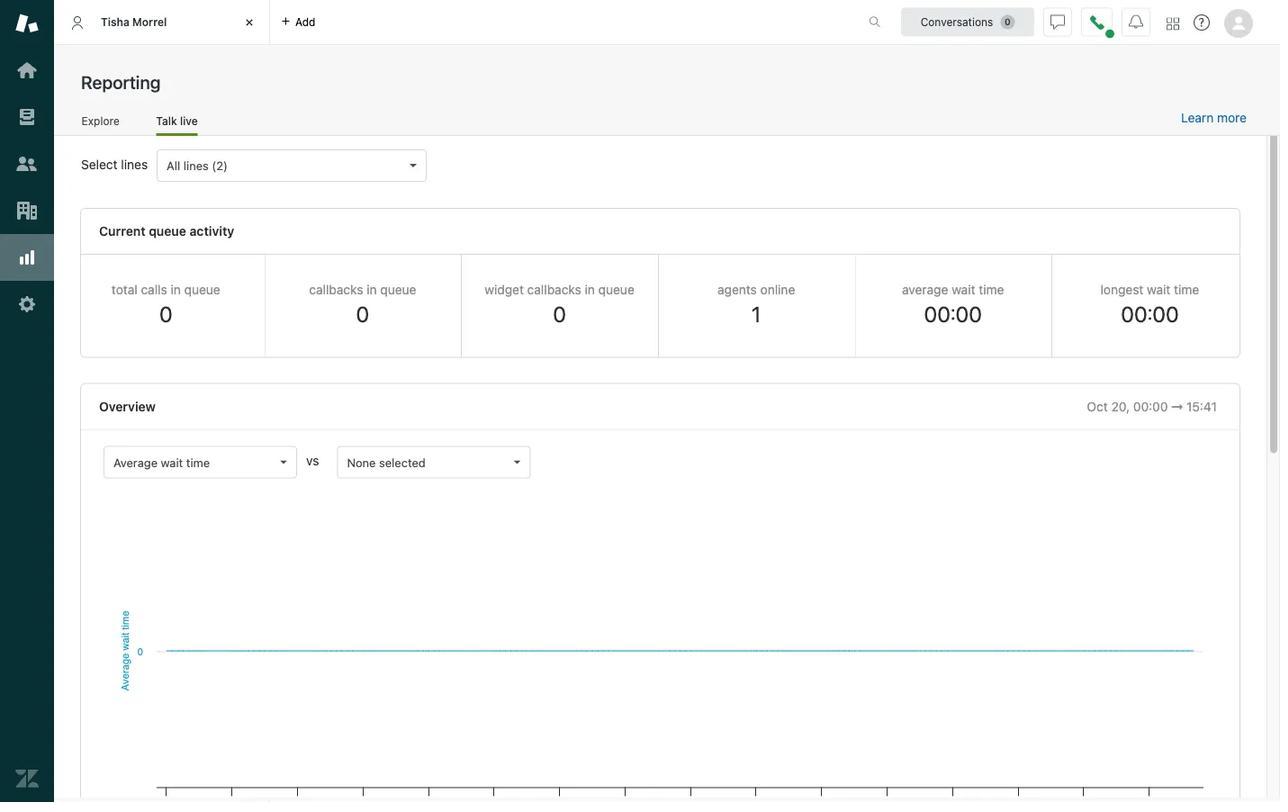 Task type: describe. For each thing, give the bounding box(es) containing it.
views image
[[15, 105, 39, 129]]

customers image
[[15, 152, 39, 176]]

close image
[[240, 14, 258, 32]]

organizations image
[[15, 199, 39, 222]]

learn more link
[[1181, 110, 1247, 126]]

live
[[180, 114, 198, 127]]

main element
[[0, 0, 54, 802]]

more
[[1217, 110, 1247, 125]]

notifications image
[[1129, 15, 1143, 29]]

morrel
[[132, 16, 167, 28]]

add button
[[270, 0, 326, 44]]

reporting
[[81, 71, 161, 92]]

talk live
[[156, 114, 198, 127]]

zendesk support image
[[15, 12, 39, 35]]

conversations
[[921, 16, 993, 28]]

zendesk products image
[[1167, 18, 1179, 30]]

tisha
[[101, 16, 130, 28]]



Task type: vqa. For each thing, say whether or not it's contained in the screenshot.
the People
no



Task type: locate. For each thing, give the bounding box(es) containing it.
tisha morrel
[[101, 16, 167, 28]]

zendesk image
[[15, 767, 39, 790]]

tisha morrel tab
[[54, 0, 270, 45]]

explore
[[82, 114, 120, 127]]

learn more
[[1181, 110, 1247, 125]]

get help image
[[1194, 14, 1210, 31]]

add
[[295, 16, 316, 28]]

tabs tab list
[[54, 0, 850, 45]]

explore link
[[81, 114, 120, 133]]

reporting image
[[15, 246, 39, 269]]

button displays agent's chat status as invisible. image
[[1051, 15, 1065, 29]]

learn
[[1181, 110, 1214, 125]]

conversations button
[[901, 8, 1034, 36]]

admin image
[[15, 293, 39, 316]]

talk
[[156, 114, 177, 127]]

talk live link
[[156, 114, 198, 136]]

get started image
[[15, 59, 39, 82]]



